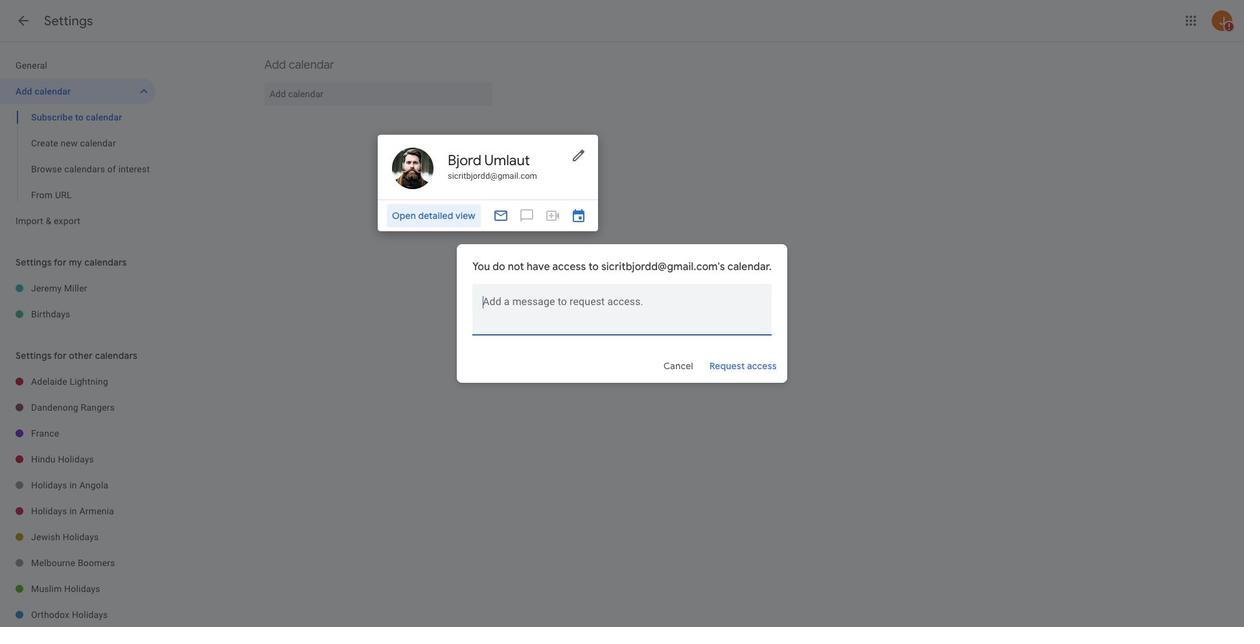 Task type: locate. For each thing, give the bounding box(es) containing it.
heading
[[44, 13, 93, 29]]

dialog
[[457, 244, 788, 383]]

tree
[[0, 53, 156, 234], [0, 275, 156, 327], [0, 369, 156, 627]]

holidays in armenia tree item
[[0, 498, 156, 524]]

3 tree from the top
[[0, 369, 156, 627]]

tree item
[[0, 104, 156, 130]]

2 vertical spatial tree
[[0, 369, 156, 627]]

0 vertical spatial tree
[[0, 53, 156, 234]]

information card element
[[378, 135, 598, 231]]

adelaide lightning tree item
[[0, 369, 156, 395]]

birthdays tree item
[[0, 301, 156, 327]]

1 vertical spatial tree
[[0, 275, 156, 327]]

add calendar tree item
[[0, 78, 156, 104]]

jeremy miller tree item
[[0, 275, 156, 301]]

muslim holidays tree item
[[0, 576, 156, 602]]

hindu holidays tree item
[[0, 447, 156, 473]]

group
[[0, 104, 156, 208]]



Task type: vqa. For each thing, say whether or not it's contained in the screenshot.
"3" in the grid
no



Task type: describe. For each thing, give the bounding box(es) containing it.
Add a message to request access. text field
[[472, 294, 772, 325]]

melbourne boomers tree item
[[0, 550, 156, 576]]

jewish holidays tree item
[[0, 524, 156, 550]]

holidays in angola tree item
[[0, 473, 156, 498]]

france tree item
[[0, 421, 156, 447]]

dandenong rangers tree item
[[0, 395, 156, 421]]

1 tree from the top
[[0, 53, 156, 234]]

orthodox holidays tree item
[[0, 602, 156, 627]]

go back image
[[16, 13, 31, 29]]

2 tree from the top
[[0, 275, 156, 327]]



